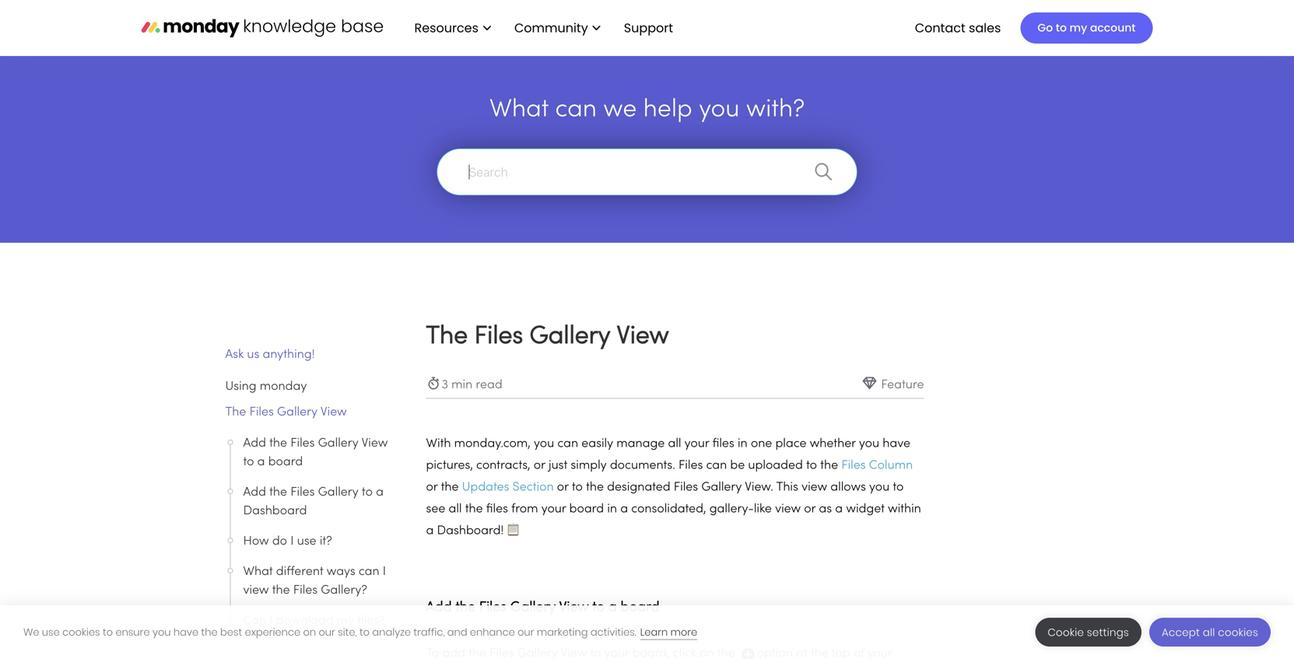 Task type: vqa. For each thing, say whether or not it's contained in the screenshot.
the rightmost items
no



Task type: locate. For each thing, give the bounding box(es) containing it.
in inside with monday.com, you can easily manage all your files in one place whether you have pictures, contracts, or just simply documents. files can be uploaded to the
[[738, 438, 748, 450]]

1 horizontal spatial cookies
[[1219, 626, 1259, 640]]

all right the manage
[[668, 438, 682, 450]]

1 horizontal spatial board
[[570, 504, 604, 515]]

we
[[604, 98, 637, 122]]

0 vertical spatial all
[[668, 438, 682, 450]]

accept all cookies
[[1162, 626, 1259, 640]]

in
[[738, 438, 748, 450], [608, 504, 617, 515]]

0 horizontal spatial your
[[542, 504, 566, 515]]

like
[[754, 504, 772, 515]]

can up just
[[558, 438, 579, 450]]

files?
[[357, 616, 385, 627]]

0 horizontal spatial in
[[608, 504, 617, 515]]

download
[[276, 616, 334, 627]]

1 horizontal spatial have
[[883, 438, 911, 450]]

0 vertical spatial what
[[490, 98, 549, 122]]

1 horizontal spatial my
[[1070, 20, 1088, 35]]

2 horizontal spatial board
[[621, 602, 660, 615]]

section
[[513, 482, 554, 494]]

1 horizontal spatial use
[[297, 536, 317, 548]]

our
[[319, 626, 335, 640], [518, 626, 535, 640]]

0 horizontal spatial cookies
[[62, 626, 100, 640]]

can inside what different ways can i view the files gallery?
[[359, 566, 380, 578]]

0 vertical spatial i
[[291, 536, 294, 548]]

the files gallery view up read
[[426, 325, 669, 349]]

1 vertical spatial i
[[383, 566, 386, 578]]

1 horizontal spatial in
[[738, 438, 748, 450]]

settings
[[1088, 626, 1130, 640]]

cookies right accept
[[1219, 626, 1259, 640]]

we use cookies to ensure you have the best experience on our site, to analyze traffic, and enhance our marketing activities. learn more
[[23, 626, 698, 640]]

our right the enhance
[[518, 626, 535, 640]]

cookies right we
[[62, 626, 100, 640]]

the down "using"
[[225, 407, 246, 419]]

0 vertical spatial have
[[883, 438, 911, 450]]

all right accept
[[1204, 626, 1216, 640]]

the left best
[[201, 626, 218, 640]]

files up allows
[[842, 460, 866, 472]]

the
[[426, 325, 468, 349], [225, 407, 246, 419]]

what
[[490, 98, 549, 122], [243, 566, 273, 578]]

help
[[644, 98, 693, 122]]

main content
[[0, 47, 1295, 660]]

a
[[257, 457, 265, 468], [376, 487, 384, 499], [621, 504, 628, 515], [836, 504, 843, 515], [426, 526, 434, 537], [609, 602, 617, 615]]

1 vertical spatial have
[[174, 626, 199, 640]]

0 vertical spatial your
[[685, 438, 710, 450]]

simply
[[571, 460, 607, 472]]

my inside main element
[[1070, 20, 1088, 35]]

with monday.com, you can easily manage all your files in one place whether you have pictures, contracts, or just simply documents. files can be uploaded to the
[[426, 438, 911, 472]]

files inside what different ways can i view the files gallery?
[[293, 585, 318, 597]]

add the files gallery view to a board up marketing
[[426, 602, 660, 615]]

i
[[291, 536, 294, 548], [383, 566, 386, 578], [270, 616, 273, 627]]

can left we
[[556, 98, 597, 122]]

0 vertical spatial the
[[426, 325, 468, 349]]

files inside add the files gallery view to a board
[[291, 438, 315, 450]]

or left just
[[534, 460, 546, 472]]

accept all cookies button
[[1150, 618, 1272, 647]]

dashboard
[[243, 506, 307, 517]]

files up read
[[475, 325, 523, 349]]

board up learn
[[621, 602, 660, 615]]

the down 'different'
[[272, 585, 290, 597]]

to right the go
[[1056, 20, 1067, 35]]

monday.com logo image
[[141, 11, 383, 44]]

your inside or to the designated files gallery view. this view allows you to see all the files from your board in a consolidated, gallery-like view or as a widget within a dashboard! 📋
[[542, 504, 566, 515]]

0 horizontal spatial all
[[449, 504, 462, 515]]

0 vertical spatial in
[[738, 438, 748, 450]]

my
[[1070, 20, 1088, 35], [337, 616, 354, 627]]

files down or the updates section
[[486, 504, 508, 515]]

all inside or to the designated files gallery view. this view allows you to see all the files from your board in a consolidated, gallery-like view or as a widget within a dashboard! 📋
[[449, 504, 462, 515]]

all
[[668, 438, 682, 450], [449, 504, 462, 515], [1204, 626, 1216, 640]]

what for what can we help you with?
[[490, 98, 549, 122]]

files column link
[[842, 460, 913, 472]]

add inside add the files gallery view to a board
[[243, 438, 266, 450]]

can right 'ways'
[[359, 566, 380, 578]]

add up traffic, at bottom left
[[426, 602, 452, 615]]

add the files gallery to a dashboard link
[[243, 484, 388, 521]]

view.
[[745, 482, 774, 494]]

2 vertical spatial view
[[243, 585, 269, 597]]

gallery inside add the files gallery to a dashboard
[[318, 487, 359, 499]]

the files gallery view
[[426, 325, 669, 349], [225, 407, 347, 419]]

1 vertical spatial view
[[776, 504, 801, 515]]

you
[[699, 98, 740, 122], [534, 438, 555, 450], [860, 438, 880, 450], [870, 482, 890, 494], [152, 626, 171, 640]]

ask us anything! link
[[225, 346, 389, 364]]

0 horizontal spatial files
[[486, 504, 508, 515]]

files inside with monday.com, you can easily manage all your files in one place whether you have pictures, contracts, or just simply documents. files can be uploaded to the
[[713, 438, 735, 450]]

whether
[[810, 438, 856, 450]]

my left 'files?' on the bottom left of page
[[337, 616, 354, 627]]

i right do
[[291, 536, 294, 548]]

2 vertical spatial board
[[621, 602, 660, 615]]

to down add the files gallery view to a board link
[[362, 487, 373, 499]]

add for add the files gallery to a dashboard link
[[243, 487, 266, 499]]

1 vertical spatial my
[[337, 616, 354, 627]]

files up be
[[713, 438, 735, 450]]

the up and
[[456, 602, 476, 615]]

gallery inside or to the designated files gallery view. this view allows you to see all the files from your board in a consolidated, gallery-like view or as a widget within a dashboard! 📋
[[702, 482, 742, 494]]

or to the designated files gallery view. this view allows you to see all the files from your board in a consolidated, gallery-like view or as a widget within a dashboard! 📋
[[426, 482, 922, 537]]

your right from
[[542, 504, 566, 515]]

from
[[512, 504, 538, 515]]

gallery
[[530, 325, 611, 349], [277, 407, 318, 419], [318, 438, 359, 450], [702, 482, 742, 494], [318, 487, 359, 499], [511, 602, 556, 615]]

1 horizontal spatial the files gallery view
[[426, 325, 669, 349]]

the files gallery view link
[[225, 403, 389, 422]]

0 horizontal spatial the
[[225, 407, 246, 419]]

files
[[475, 325, 523, 349], [250, 407, 274, 419], [291, 438, 315, 450], [679, 460, 703, 472], [842, 460, 866, 472], [674, 482, 699, 494], [291, 487, 315, 499], [293, 585, 318, 597], [479, 602, 507, 615]]

to
[[1056, 20, 1067, 35], [243, 457, 254, 468], [807, 460, 818, 472], [572, 482, 583, 494], [893, 482, 904, 494], [362, 487, 373, 499], [593, 602, 605, 615], [103, 626, 113, 640], [360, 626, 370, 640]]

1 horizontal spatial what
[[490, 98, 549, 122]]

you right ensure
[[152, 626, 171, 640]]

view down this
[[776, 504, 801, 515]]

i right 'ways'
[[383, 566, 386, 578]]

gallery-
[[710, 504, 754, 515]]

your right the manage
[[685, 438, 710, 450]]

feature
[[882, 380, 925, 391]]

main content containing what can we help you with?
[[0, 47, 1295, 660]]

ensure
[[116, 626, 150, 640]]

have up column
[[883, 438, 911, 450]]

or the updates section
[[426, 482, 554, 494]]

ask
[[225, 349, 244, 361]]

0 vertical spatial board
[[268, 457, 303, 468]]

ask us anything!
[[225, 349, 315, 361]]

go
[[1038, 20, 1054, 35]]

add up dashboard
[[243, 487, 266, 499]]

all inside with monday.com, you can easily manage all your files in one place whether you have pictures, contracts, or just simply documents. files can be uploaded to the
[[668, 438, 682, 450]]

0 vertical spatial add
[[243, 438, 266, 450]]

to inside with monday.com, you can easily manage all your files in one place whether you have pictures, contracts, or just simply documents. files can be uploaded to the
[[807, 460, 818, 472]]

list containing resources
[[399, 0, 686, 56]]

2 horizontal spatial view
[[802, 482, 828, 494]]

1 horizontal spatial all
[[668, 438, 682, 450]]

0 vertical spatial view
[[802, 482, 828, 494]]

in left one
[[738, 438, 748, 450]]

0 horizontal spatial what
[[243, 566, 273, 578]]

learn more link
[[641, 626, 698, 640]]

1 vertical spatial add the files gallery view to a board
[[426, 602, 660, 615]]

the down whether
[[821, 460, 839, 472]]

i right can
[[270, 616, 273, 627]]

or
[[534, 460, 546, 472], [426, 482, 438, 494], [557, 482, 569, 494], [805, 504, 816, 515]]

1 vertical spatial board
[[570, 504, 604, 515]]

using monday
[[225, 381, 307, 393]]

with?
[[747, 98, 805, 122]]

my right the go
[[1070, 20, 1088, 35]]

files inside or to the designated files gallery view. this view allows you to see all the files from your board in a consolidated, gallery-like view or as a widget within a dashboard! 📋
[[486, 504, 508, 515]]

0 vertical spatial use
[[297, 536, 317, 548]]

files down 'different'
[[293, 585, 318, 597]]

1 cookies from the left
[[62, 626, 100, 640]]

files inside or to the designated files gallery view. this view allows you to see all the files from your board in a consolidated, gallery-like view or as a widget within a dashboard! 📋
[[674, 482, 699, 494]]

files down the files gallery view link
[[291, 438, 315, 450]]

0 horizontal spatial our
[[319, 626, 335, 640]]

cookies
[[62, 626, 100, 640], [1219, 626, 1259, 640]]

0 horizontal spatial the files gallery view
[[225, 407, 347, 419]]

files up the enhance
[[479, 602, 507, 615]]

in inside or to the designated files gallery view. this view allows you to see all the files from your board in a consolidated, gallery-like view or as a widget within a dashboard! 📋
[[608, 504, 617, 515]]

list
[[399, 0, 686, 56]]

2 horizontal spatial all
[[1204, 626, 1216, 640]]

view up can
[[243, 585, 269, 597]]

or up see
[[426, 482, 438, 494]]

the down simply
[[586, 482, 604, 494]]

gallery?
[[321, 585, 367, 597]]

i inside what different ways can i view the files gallery?
[[383, 566, 386, 578]]

to down the place
[[807, 460, 818, 472]]

dialog
[[0, 606, 1295, 660]]

1 vertical spatial files
[[486, 504, 508, 515]]

1 vertical spatial use
[[42, 626, 60, 640]]

files up dashboard
[[291, 487, 315, 499]]

0 horizontal spatial have
[[174, 626, 199, 640]]

1 vertical spatial add
[[243, 487, 266, 499]]

learn
[[641, 626, 668, 640]]

add the files gallery view to a board down the files gallery view link
[[243, 438, 388, 468]]

what inside what different ways can i view the files gallery?
[[243, 566, 273, 578]]

1 vertical spatial what
[[243, 566, 273, 578]]

cookies for use
[[62, 626, 100, 640]]

2 our from the left
[[518, 626, 535, 640]]

your
[[685, 438, 710, 450], [542, 504, 566, 515]]

add the files gallery view to a board
[[243, 438, 388, 468], [426, 602, 660, 615]]

1 horizontal spatial our
[[518, 626, 535, 640]]

0 horizontal spatial add the files gallery view to a board
[[243, 438, 388, 468]]

cookies inside button
[[1219, 626, 1259, 640]]

our right on
[[319, 626, 335, 640]]

accept
[[1162, 626, 1201, 640]]

all right see
[[449, 504, 462, 515]]

add down using monday
[[243, 438, 266, 450]]

you down files column
[[870, 482, 890, 494]]

view up as
[[802, 482, 828, 494]]

updates section link
[[462, 482, 554, 494]]

add inside add the files gallery to a dashboard
[[243, 487, 266, 499]]

1 vertical spatial the files gallery view
[[225, 407, 347, 419]]

files up or to the designated files gallery view. this view allows you to see all the files from your board in a consolidated, gallery-like view or as a widget within a dashboard! 📋
[[679, 460, 703, 472]]

you up files column
[[860, 438, 880, 450]]

None search field
[[429, 149, 865, 195]]

view inside what different ways can i view the files gallery?
[[243, 585, 269, 597]]

have left best
[[174, 626, 199, 640]]

community
[[515, 19, 588, 36]]

to right site,
[[360, 626, 370, 640]]

board down simply
[[570, 504, 604, 515]]

2 cookies from the left
[[1219, 626, 1259, 640]]

use left it?
[[297, 536, 317, 548]]

best
[[220, 626, 242, 640]]

0 vertical spatial files
[[713, 438, 735, 450]]

2 vertical spatial i
[[270, 616, 273, 627]]

1 horizontal spatial your
[[685, 438, 710, 450]]

you right 'help'
[[699, 98, 740, 122]]

the
[[269, 438, 287, 450], [821, 460, 839, 472], [441, 482, 459, 494], [586, 482, 604, 494], [269, 487, 287, 499], [465, 504, 483, 515], [272, 585, 290, 597], [456, 602, 476, 615], [201, 626, 218, 640]]

1 vertical spatial your
[[542, 504, 566, 515]]

min
[[452, 380, 473, 391]]

or down just
[[557, 482, 569, 494]]

board
[[268, 457, 303, 468], [570, 504, 604, 515], [621, 602, 660, 615]]

files up consolidated,
[[674, 482, 699, 494]]

the files gallery view down the monday at the left of page
[[225, 407, 347, 419]]

pictures,
[[426, 460, 473, 472]]

the up dashboard
[[269, 487, 287, 499]]

the down the files gallery view link
[[269, 438, 287, 450]]

the up dashboard!
[[465, 504, 483, 515]]

can left be
[[707, 460, 727, 472]]

add
[[243, 438, 266, 450], [243, 487, 266, 499], [426, 602, 452, 615]]

all inside button
[[1204, 626, 1216, 640]]

can
[[243, 616, 266, 627]]

community link
[[507, 15, 609, 41]]

1 vertical spatial the
[[225, 407, 246, 419]]

0 horizontal spatial view
[[243, 585, 269, 597]]

use right we
[[42, 626, 60, 640]]

2 vertical spatial all
[[1204, 626, 1216, 640]]

2 horizontal spatial i
[[383, 566, 386, 578]]

this
[[777, 482, 799, 494]]

0 vertical spatial my
[[1070, 20, 1088, 35]]

1 horizontal spatial files
[[713, 438, 735, 450]]

1 vertical spatial in
[[608, 504, 617, 515]]

the up 3
[[426, 325, 468, 349]]

in down designated
[[608, 504, 617, 515]]

or left as
[[805, 504, 816, 515]]

board up add the files gallery to a dashboard
[[268, 457, 303, 468]]

0 horizontal spatial i
[[270, 616, 273, 627]]

one
[[751, 438, 773, 450]]

1 vertical spatial all
[[449, 504, 462, 515]]

contact sales link
[[908, 15, 1009, 41]]

analyze
[[373, 626, 411, 640]]



Task type: describe. For each thing, give the bounding box(es) containing it.
site,
[[338, 626, 357, 640]]

0 horizontal spatial my
[[337, 616, 354, 627]]

files inside with monday.com, you can easily manage all your files in one place whether you have pictures, contracts, or just simply documents. files can be uploaded to the
[[679, 460, 703, 472]]

documents.
[[610, 460, 676, 472]]

and
[[448, 626, 468, 640]]

the inside the files gallery view link
[[225, 407, 246, 419]]

how do i use it?
[[243, 536, 332, 548]]

the inside add the files gallery to a dashboard
[[269, 487, 287, 499]]

add for add the files gallery view to a board link
[[243, 438, 266, 450]]

how
[[243, 536, 269, 548]]

updates
[[462, 482, 510, 494]]

add the files gallery view to a board link
[[243, 434, 388, 472]]

gallery inside add the files gallery view to a board
[[318, 438, 359, 450]]

place
[[776, 438, 807, 450]]

be
[[731, 460, 745, 472]]

on
[[303, 626, 316, 640]]

manage
[[617, 438, 665, 450]]

0 horizontal spatial use
[[42, 626, 60, 640]]

read
[[476, 380, 503, 391]]

support
[[624, 19, 674, 36]]

go to my account
[[1038, 20, 1136, 35]]

traffic,
[[414, 626, 445, 640]]

it?
[[320, 536, 332, 548]]

you up just
[[534, 438, 555, 450]]

files inside add the files gallery to a dashboard
[[291, 487, 315, 499]]

how do i use it? link
[[243, 533, 388, 551]]

what different ways can i view the files gallery? link
[[243, 563, 388, 600]]

1 horizontal spatial the
[[426, 325, 468, 349]]

cookie
[[1048, 626, 1085, 640]]

monday
[[260, 381, 307, 393]]

can i download my files?
[[243, 616, 385, 627]]

to up activities.
[[593, 602, 605, 615]]

see
[[426, 504, 446, 515]]

0 vertical spatial the files gallery view
[[426, 325, 669, 349]]

view inside add the files gallery view to a board
[[362, 438, 388, 450]]

1 horizontal spatial view
[[776, 504, 801, 515]]

dialog containing cookie settings
[[0, 606, 1295, 660]]

the down "pictures,"
[[441, 482, 459, 494]]

to up within
[[893, 482, 904, 494]]

us
[[247, 349, 260, 361]]

within
[[888, 504, 922, 515]]

files down using monday link
[[250, 407, 274, 419]]

Search search field
[[437, 149, 858, 195]]

experience
[[245, 626, 301, 640]]

📋
[[507, 526, 520, 537]]

cookie settings
[[1048, 626, 1130, 640]]

to left ensure
[[103, 626, 113, 640]]

the inside what different ways can i view the files gallery?
[[272, 585, 290, 597]]

a inside add the files gallery to a dashboard
[[376, 487, 384, 499]]

what different ways can i view the files gallery?
[[243, 566, 386, 597]]

to inside add the files gallery to a dashboard
[[362, 487, 373, 499]]

designated
[[607, 482, 671, 494]]

the inside with monday.com, you can easily manage all your files in one place whether you have pictures, contracts, or just simply documents. files can be uploaded to the
[[821, 460, 839, 472]]

0 vertical spatial add the files gallery view to a board
[[243, 438, 388, 468]]

cookies for all
[[1219, 626, 1259, 640]]

cookie settings button
[[1036, 618, 1142, 647]]

to down simply
[[572, 482, 583, 494]]

what can we help you with?
[[490, 98, 805, 122]]

anything!
[[263, 349, 315, 361]]

using
[[225, 381, 257, 393]]

resources link
[[407, 15, 499, 41]]

1 horizontal spatial i
[[291, 536, 294, 548]]

2 vertical spatial add
[[426, 602, 452, 615]]

more
[[671, 626, 698, 640]]

just
[[549, 460, 568, 472]]

the files gallery view inside the files gallery view link
[[225, 407, 347, 419]]

resources
[[415, 19, 479, 36]]

to inside main element
[[1056, 20, 1067, 35]]

what for what different ways can i view the files gallery?
[[243, 566, 273, 578]]

allows
[[831, 482, 867, 494]]

using monday link
[[225, 381, 307, 393]]

consolidated,
[[632, 504, 707, 515]]

do
[[272, 536, 287, 548]]

enhance
[[470, 626, 515, 640]]

your inside with monday.com, you can easily manage all your files in one place whether you have pictures, contracts, or just simply documents. files can be uploaded to the
[[685, 438, 710, 450]]

board inside or to the designated files gallery view. this view allows you to see all the files from your board in a consolidated, gallery-like view or as a widget within a dashboard! 📋
[[570, 504, 604, 515]]

a inside add the files gallery view to a board link
[[257, 457, 265, 468]]

0 horizontal spatial board
[[268, 457, 303, 468]]

easily
[[582, 438, 614, 450]]

you inside or to the designated files gallery view. this view allows you to see all the files from your board in a consolidated, gallery-like view or as a widget within a dashboard! 📋
[[870, 482, 890, 494]]

contact
[[915, 19, 966, 36]]

go to my account link
[[1021, 12, 1154, 44]]

sales
[[969, 19, 1002, 36]]

1 horizontal spatial add the files gallery view to a board
[[426, 602, 660, 615]]

or inside with monday.com, you can easily manage all your files in one place whether you have pictures, contracts, or just simply documents. files can be uploaded to the
[[534, 460, 546, 472]]

marketing
[[537, 626, 588, 640]]

different
[[276, 566, 324, 578]]

with
[[426, 438, 451, 450]]

contracts,
[[477, 460, 531, 472]]

files column
[[842, 460, 913, 472]]

have inside with monday.com, you can easily manage all your files in one place whether you have pictures, contracts, or just simply documents. files can be uploaded to the
[[883, 438, 911, 450]]

dashboard!
[[437, 526, 504, 537]]

main element
[[399, 0, 1154, 56]]

account
[[1091, 20, 1136, 35]]

as
[[819, 504, 832, 515]]

we
[[23, 626, 39, 640]]

1 our from the left
[[319, 626, 335, 640]]

contact sales
[[915, 19, 1002, 36]]

3
[[442, 380, 448, 391]]

uploaded
[[749, 460, 803, 472]]

to up dashboard
[[243, 457, 254, 468]]

column
[[870, 460, 913, 472]]

3 min read
[[442, 380, 503, 391]]

activities.
[[591, 626, 637, 640]]

widget
[[847, 504, 885, 515]]



